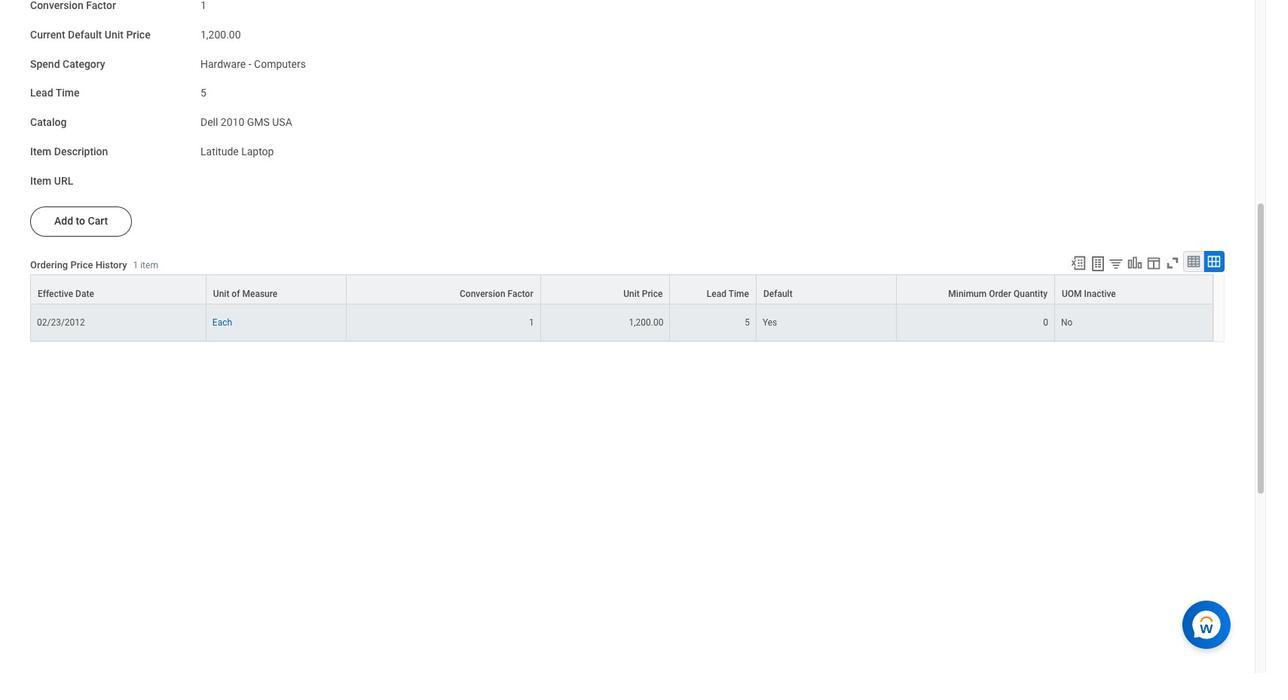Task type: vqa. For each thing, say whether or not it's contained in the screenshot.
row containing Effective Date
yes



Task type: describe. For each thing, give the bounding box(es) containing it.
latitude laptop
[[200, 145, 274, 157]]

item url
[[30, 175, 73, 187]]

lead inside the lead time popup button
[[707, 289, 727, 300]]

add to cart button
[[30, 207, 132, 237]]

effective
[[38, 289, 73, 300]]

cart
[[88, 215, 108, 227]]

uom
[[1062, 289, 1082, 300]]

-
[[248, 58, 251, 70]]

minimum
[[948, 289, 987, 300]]

price for ordering
[[70, 259, 93, 270]]

catalog
[[30, 116, 67, 128]]

row containing 02/23/2012
[[30, 305, 1213, 342]]

view catalog item - expand/collapse chart image
[[1127, 255, 1143, 272]]

conversion factor element
[[200, 0, 206, 13]]

table image
[[1186, 254, 1201, 269]]

ordering
[[30, 259, 68, 270]]

minimum order quantity button
[[897, 275, 1054, 304]]

0 horizontal spatial default
[[68, 29, 102, 41]]

0 vertical spatial 1,200.00
[[200, 29, 241, 41]]

item for item description
[[30, 145, 51, 157]]

lead time inside the lead time popup button
[[707, 289, 749, 300]]

quantity
[[1014, 289, 1048, 300]]

ordering price history 1 item
[[30, 259, 158, 270]]

0 horizontal spatial time
[[55, 87, 79, 99]]

conversion factor button
[[347, 275, 540, 304]]

1 inside ordering price history 1 item
[[133, 260, 138, 270]]

each link
[[212, 315, 232, 328]]

item
[[140, 260, 158, 270]]

click to view/edit grid preferences image
[[1146, 255, 1162, 272]]

latitude
[[200, 145, 239, 157]]

expand table image
[[1207, 254, 1222, 269]]

price for unit
[[642, 289, 663, 300]]

factor
[[508, 289, 533, 300]]

0 horizontal spatial unit
[[105, 29, 124, 41]]

usa
[[272, 116, 292, 128]]

yes
[[763, 318, 777, 328]]

current default unit price
[[30, 29, 151, 41]]

to
[[76, 215, 85, 227]]

5 inside row
[[745, 318, 750, 328]]

unit of measure button
[[206, 275, 346, 304]]

url
[[54, 175, 73, 187]]

order
[[989, 289, 1011, 300]]

computers
[[254, 58, 306, 70]]

uom inactive button
[[1055, 275, 1213, 304]]

spend category
[[30, 58, 105, 70]]



Task type: locate. For each thing, give the bounding box(es) containing it.
export to excel image
[[1070, 255, 1087, 272]]

effective date
[[38, 289, 94, 300]]

0 horizontal spatial 5
[[200, 87, 206, 99]]

2 horizontal spatial unit
[[623, 289, 640, 300]]

row containing effective date
[[30, 275, 1213, 306]]

0 vertical spatial 1
[[133, 260, 138, 270]]

2 row from the top
[[30, 305, 1213, 342]]

0 horizontal spatial 1,200.00
[[200, 29, 241, 41]]

1 horizontal spatial 5
[[745, 318, 750, 328]]

of
[[232, 289, 240, 300]]

default button
[[757, 275, 896, 304]]

1 down factor
[[529, 318, 534, 328]]

unit price button
[[541, 275, 670, 304]]

1 horizontal spatial lead time
[[707, 289, 749, 300]]

5 up dell
[[200, 87, 206, 99]]

lead time element
[[200, 78, 206, 100]]

2010
[[221, 116, 244, 128]]

0 horizontal spatial price
[[70, 259, 93, 270]]

lead time button
[[670, 275, 756, 304]]

1 vertical spatial 1
[[529, 318, 534, 328]]

0
[[1043, 318, 1048, 328]]

0 horizontal spatial lead time
[[30, 87, 79, 99]]

0 vertical spatial time
[[55, 87, 79, 99]]

dell 2010 gms usa
[[200, 116, 292, 128]]

uom inactive
[[1062, 289, 1116, 300]]

1 horizontal spatial 1
[[529, 318, 534, 328]]

0 vertical spatial lead
[[30, 87, 53, 99]]

unit price
[[623, 289, 663, 300]]

add
[[54, 215, 73, 227]]

1,200.00 up hardware
[[200, 29, 241, 41]]

0 vertical spatial price
[[126, 29, 151, 41]]

1 horizontal spatial unit
[[213, 289, 229, 300]]

lead
[[30, 87, 53, 99], [707, 289, 727, 300]]

1 horizontal spatial price
[[126, 29, 151, 41]]

0 horizontal spatial 1
[[133, 260, 138, 270]]

1 vertical spatial item
[[30, 175, 51, 187]]

hardware - computers element
[[200, 55, 306, 70]]

description
[[54, 145, 108, 157]]

unit for unit price
[[623, 289, 640, 300]]

spend
[[30, 58, 60, 70]]

1,200.00 inside row
[[629, 318, 664, 328]]

1 vertical spatial lead time
[[707, 289, 749, 300]]

1 horizontal spatial default
[[763, 289, 793, 300]]

1 horizontal spatial time
[[729, 289, 749, 300]]

1 horizontal spatial 1,200.00
[[629, 318, 664, 328]]

add to cart
[[54, 215, 108, 227]]

1 vertical spatial default
[[763, 289, 793, 300]]

unit
[[105, 29, 124, 41], [213, 289, 229, 300], [623, 289, 640, 300]]

hardware - computers
[[200, 58, 306, 70]]

1 item from the top
[[30, 145, 51, 157]]

effective date button
[[31, 275, 206, 304]]

current
[[30, 29, 65, 41]]

date
[[75, 289, 94, 300]]

no
[[1061, 318, 1073, 328]]

1 vertical spatial 1,200.00
[[629, 318, 664, 328]]

1 left the item
[[133, 260, 138, 270]]

1 vertical spatial price
[[70, 259, 93, 270]]

1 vertical spatial lead
[[707, 289, 727, 300]]

toolbar
[[1063, 251, 1225, 275]]

2 item from the top
[[30, 175, 51, 187]]

inactive
[[1084, 289, 1116, 300]]

minimum order quantity
[[948, 289, 1048, 300]]

0 horizontal spatial lead
[[30, 87, 53, 99]]

laptop
[[241, 145, 274, 157]]

5
[[200, 87, 206, 99], [745, 318, 750, 328]]

lead down spend
[[30, 87, 53, 99]]

0 vertical spatial default
[[68, 29, 102, 41]]

workday assistant region
[[1183, 595, 1237, 649]]

1,200.00
[[200, 29, 241, 41], [629, 318, 664, 328]]

conversion
[[460, 289, 505, 300]]

1 inside row
[[529, 318, 534, 328]]

item
[[30, 145, 51, 157], [30, 175, 51, 187]]

default inside popup button
[[763, 289, 793, 300]]

conversion factor
[[460, 289, 533, 300]]

2 vertical spatial price
[[642, 289, 663, 300]]

1 horizontal spatial lead
[[707, 289, 727, 300]]

0 vertical spatial 5
[[200, 87, 206, 99]]

0 vertical spatial item
[[30, 145, 51, 157]]

export to worksheets image
[[1089, 255, 1107, 273]]

price
[[126, 29, 151, 41], [70, 259, 93, 270], [642, 289, 663, 300]]

current default unit price element
[[200, 19, 241, 42]]

each
[[212, 318, 232, 328]]

fullscreen image
[[1164, 255, 1181, 272]]

time inside popup button
[[729, 289, 749, 300]]

default
[[68, 29, 102, 41], [763, 289, 793, 300]]

1
[[133, 260, 138, 270], [529, 318, 534, 328]]

02/23/2012
[[37, 318, 85, 328]]

history
[[95, 259, 127, 270]]

1 vertical spatial 5
[[745, 318, 750, 328]]

1 row from the top
[[30, 275, 1213, 306]]

1,200.00 down unit price
[[629, 318, 664, 328]]

dell
[[200, 116, 218, 128]]

2 horizontal spatial price
[[642, 289, 663, 300]]

lead time
[[30, 87, 79, 99], [707, 289, 749, 300]]

5 left "yes"
[[745, 318, 750, 328]]

item down catalog
[[30, 145, 51, 157]]

select to filter grid data image
[[1108, 256, 1124, 272]]

row
[[30, 275, 1213, 306], [30, 305, 1213, 342]]

item for item url
[[30, 175, 51, 187]]

category
[[63, 58, 105, 70]]

unit inside unit price popup button
[[623, 289, 640, 300]]

item left 'url'
[[30, 175, 51, 187]]

1 vertical spatial time
[[729, 289, 749, 300]]

default up "yes"
[[763, 289, 793, 300]]

hardware
[[200, 58, 246, 70]]

unit inside unit of measure popup button
[[213, 289, 229, 300]]

minimum order quantity column header
[[897, 275, 1055, 306]]

measure
[[242, 289, 278, 300]]

default up category
[[68, 29, 102, 41]]

price inside popup button
[[642, 289, 663, 300]]

unit for unit of measure
[[213, 289, 229, 300]]

item description
[[30, 145, 108, 157]]

lead right unit price
[[707, 289, 727, 300]]

0 vertical spatial lead time
[[30, 87, 79, 99]]

unit of measure
[[213, 289, 278, 300]]

time
[[55, 87, 79, 99], [729, 289, 749, 300]]

dell 2010 gms usa element
[[200, 113, 292, 128]]

gms
[[247, 116, 270, 128]]



